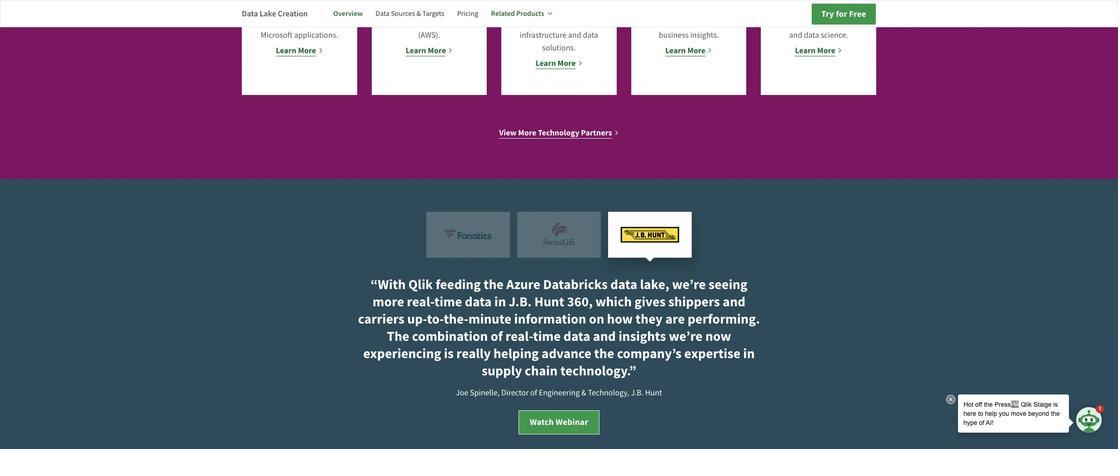 Task type: locate. For each thing, give the bounding box(es) containing it.
data for data lake creation
[[242, 8, 258, 19]]

0 vertical spatial j.b.
[[509, 293, 532, 311]]

spinelle,
[[470, 388, 500, 398]]

time right qlik at bottom
[[435, 293, 462, 311]]

1 horizontal spatial azure
[[507, 275, 541, 294]]

deliver a wider variety of real-time data for ai, ml and data science.
[[777, 5, 861, 41]]

learn down solutions.
[[536, 58, 556, 69]]

1 vertical spatial time
[[435, 293, 462, 311]]

we're
[[672, 275, 706, 294], [669, 327, 703, 345]]

1 horizontal spatial a
[[803, 5, 807, 15]]

we're right lake,
[[672, 275, 706, 294]]

free
[[850, 8, 867, 20]]

view more technology partners
[[499, 127, 612, 138]]

and inside ingest data from multiple sources and deliver more business insights.
[[674, 17, 687, 28]]

experiencing
[[363, 345, 441, 363]]

1 horizontal spatial data
[[376, 9, 390, 18]]

more for with
[[298, 45, 316, 56]]

of inside leverage a complete range of google infrastructure and data solutions.
[[553, 17, 560, 28]]

of up ml
[[854, 5, 861, 15]]

1 horizontal spatial time
[[533, 327, 561, 345]]

insights
[[619, 327, 666, 345]]

information
[[514, 310, 587, 328]]

they
[[636, 310, 663, 328]]

of right 'range'
[[553, 17, 560, 28]]

try for free link
[[812, 4, 876, 25]]

learn more for (aws).
[[406, 45, 446, 56]]

with
[[451, 5, 466, 15], [326, 17, 341, 28]]

data left lake
[[242, 8, 258, 19]]

2 vertical spatial real-
[[506, 327, 533, 345]]

real- up supply
[[506, 327, 533, 345]]

data sources & targets link
[[376, 3, 445, 25]]

1 vertical spatial on
[[589, 310, 605, 328]]

0 horizontal spatial hunt
[[535, 293, 565, 311]]

data lake creation
[[242, 8, 308, 19]]

with up services
[[451, 5, 466, 15]]

of up supply
[[491, 327, 503, 345]]

watch
[[530, 416, 554, 428]]

pricing
[[457, 9, 479, 18]]

on right deploy
[[291, 5, 300, 15]]

real-
[[779, 17, 794, 28], [407, 293, 435, 311], [506, 327, 533, 345]]

more down solutions.
[[558, 58, 576, 69]]

0 horizontal spatial the
[[484, 275, 504, 294]]

1 horizontal spatial the
[[594, 345, 615, 363]]

0 vertical spatial more
[[714, 17, 732, 28]]

we're left now
[[669, 327, 703, 345]]

learn more
[[276, 45, 316, 56], [406, 45, 446, 56], [666, 45, 706, 56], [795, 45, 836, 56], [536, 58, 576, 69]]

0 vertical spatial time
[[794, 17, 810, 28]]

fanatics logo image
[[427, 212, 510, 258]]

time up chain
[[533, 327, 561, 345]]

microsoft up integrate at the left top
[[302, 5, 334, 15]]

for inside try for free link
[[836, 8, 848, 20]]

feeding
[[436, 275, 481, 294]]

a
[[557, 5, 561, 15], [803, 5, 807, 15]]

&
[[417, 9, 421, 18], [582, 388, 587, 398]]

0 horizontal spatial &
[[417, 9, 421, 18]]

learn more down (aws).
[[406, 45, 446, 56]]

microsoft down data lake creation at the left
[[261, 30, 293, 41]]

0 horizontal spatial more
[[373, 293, 404, 311]]

& right engineering at the bottom of the page
[[582, 388, 587, 398]]

hunt
[[535, 293, 565, 311], [645, 388, 663, 398]]

2 vertical spatial time
[[533, 327, 561, 345]]

overview
[[333, 9, 363, 18]]

learn more down science.
[[795, 45, 836, 56]]

solutions.
[[543, 43, 576, 53]]

azure inside 'deploy on microsoft azure and integrate with microsoft applications.'
[[258, 17, 277, 28]]

0 vertical spatial hunt
[[535, 293, 565, 311]]

seamlessly
[[393, 5, 431, 15]]

with up applications.
[[326, 17, 341, 28]]

from
[[685, 5, 702, 15]]

more down science.
[[818, 45, 836, 56]]

data
[[242, 8, 258, 19], [376, 9, 390, 18]]

0 horizontal spatial microsoft
[[261, 30, 293, 41]]

related products link
[[491, 3, 553, 25]]

real- right "with
[[407, 293, 435, 311]]

real- inside deliver a wider variety of real-time data for ai, ml and data science.
[[779, 17, 794, 28]]

in right feeding
[[495, 293, 506, 311]]

1 vertical spatial microsoft
[[261, 30, 293, 41]]

hunt left 360,
[[535, 293, 565, 311]]

0 horizontal spatial a
[[557, 5, 561, 15]]

up-
[[407, 310, 427, 328]]

the up minute
[[484, 275, 504, 294]]

"with
[[371, 275, 406, 294]]

more for (aws).
[[428, 45, 446, 56]]

carousel controls region
[[242, 212, 877, 258]]

real- down deliver
[[779, 17, 794, 28]]

for inside deliver a wider variety of real-time data for ai, ml and data science.
[[828, 17, 838, 28]]

0 horizontal spatial with
[[326, 17, 341, 28]]

0 vertical spatial &
[[417, 9, 421, 18]]

1 horizontal spatial in
[[744, 345, 755, 363]]

combination
[[412, 327, 488, 345]]

learn for ingest data from multiple sources and deliver more business insights.
[[666, 45, 686, 56]]

time
[[794, 17, 810, 28], [435, 293, 462, 311], [533, 327, 561, 345]]

in
[[495, 293, 506, 311], [744, 345, 755, 363]]

insights.
[[691, 30, 719, 41]]

learn down 'deploy on microsoft azure and integrate with microsoft applications.'
[[276, 45, 297, 56]]

more down (aws).
[[428, 45, 446, 56]]

0 horizontal spatial data
[[242, 8, 258, 19]]

and up business
[[674, 17, 687, 28]]

1 a from the left
[[557, 5, 561, 15]]

learn down deliver a wider variety of real-time data for ai, ml and data science. on the top of the page
[[795, 45, 816, 56]]

0 horizontal spatial j.b.
[[509, 293, 532, 311]]

services
[[438, 17, 467, 28]]

data down 360,
[[564, 327, 591, 345]]

director
[[502, 388, 529, 398]]

work
[[432, 5, 450, 15]]

and down deploy
[[279, 17, 292, 28]]

0 horizontal spatial in
[[495, 293, 506, 311]]

hunt down company's
[[645, 388, 663, 398]]

on left how
[[589, 310, 605, 328]]

time down deliver
[[794, 17, 810, 28]]

0 vertical spatial real-
[[779, 17, 794, 28]]

data down google on the top of page
[[583, 30, 598, 41]]

for right try
[[836, 8, 848, 20]]

leverage a complete range of google infrastructure and data solutions.
[[520, 5, 598, 53]]

lake,
[[640, 275, 670, 294]]

range
[[533, 17, 552, 28]]

learn more down business
[[666, 45, 706, 56]]

learn down (aws).
[[406, 45, 426, 56]]

applications.
[[294, 30, 338, 41]]

business
[[659, 30, 689, 41]]

and
[[279, 17, 292, 28], [674, 17, 687, 28], [568, 30, 582, 41], [790, 30, 803, 41], [723, 293, 746, 311], [593, 327, 616, 345]]

& left web
[[417, 9, 421, 18]]

more
[[714, 17, 732, 28], [373, 293, 404, 311]]

gives
[[635, 293, 666, 311]]

2 horizontal spatial time
[[794, 17, 810, 28]]

time inside deliver a wider variety of real-time data for ai, ml and data science.
[[794, 17, 810, 28]]

technology."
[[561, 362, 637, 380]]

data left the 'from'
[[669, 5, 684, 15]]

seamlessly work with amazon web services (aws).
[[392, 5, 467, 41]]

learn more down applications.
[[276, 45, 316, 56]]

and down deliver
[[790, 30, 803, 41]]

1 horizontal spatial on
[[589, 310, 605, 328]]

0 vertical spatial in
[[495, 293, 506, 311]]

0 horizontal spatial on
[[291, 5, 300, 15]]

1 vertical spatial &
[[582, 388, 587, 398]]

1 vertical spatial more
[[373, 293, 404, 311]]

more left the up-
[[373, 293, 404, 311]]

a left wider
[[803, 5, 807, 15]]

a inside leverage a complete range of google infrastructure and data solutions.
[[557, 5, 561, 15]]

and down google on the top of page
[[568, 30, 582, 41]]

j.b. hunt logo - selected image
[[608, 212, 692, 258]]

overview link
[[333, 3, 363, 25]]

& inside data lake creation menu bar
[[417, 9, 421, 18]]

1 vertical spatial hunt
[[645, 388, 663, 398]]

1 horizontal spatial j.b.
[[631, 388, 644, 398]]

minute
[[469, 310, 512, 328]]

1 vertical spatial azure
[[507, 275, 541, 294]]

microsoft
[[302, 5, 334, 15], [261, 30, 293, 41]]

data inside ingest data from multiple sources and deliver more business insights.
[[669, 5, 684, 15]]

azure up information
[[507, 275, 541, 294]]

0 horizontal spatial azure
[[258, 17, 277, 28]]

1 vertical spatial with
[[326, 17, 341, 28]]

science.
[[821, 30, 849, 41]]

1 horizontal spatial hunt
[[645, 388, 663, 398]]

1 horizontal spatial with
[[451, 5, 466, 15]]

1 horizontal spatial more
[[714, 17, 732, 28]]

data lake creation menu bar
[[242, 3, 565, 25]]

more down insights.
[[688, 45, 706, 56]]

1 vertical spatial the
[[594, 345, 615, 363]]

the right advance
[[594, 345, 615, 363]]

more inside ""with qlik feeding the azure databricks data lake, we're seeing more real-time data in j.b. hunt 360, which gives shippers and carriers up-to-the-minute information on how they are performing. the combination of real-time data and insights we're now experiencing is really helping advance the company's expertise in supply chain technology.""
[[373, 293, 404, 311]]

google
[[562, 17, 586, 28]]

databricks
[[543, 275, 608, 294]]

amazon
[[392, 17, 420, 28]]

0 vertical spatial we're
[[672, 275, 706, 294]]

with inside 'deploy on microsoft azure and integrate with microsoft applications.'
[[326, 17, 341, 28]]

a inside deliver a wider variety of real-time data for ai, ml and data science.
[[803, 5, 807, 15]]

deliver
[[689, 17, 712, 28]]

0 vertical spatial on
[[291, 5, 300, 15]]

data for data sources & targets
[[376, 9, 390, 18]]

2 a from the left
[[803, 5, 807, 15]]

2 horizontal spatial real-
[[779, 17, 794, 28]]

data left sources at the top of the page
[[376, 9, 390, 18]]

0 vertical spatial with
[[451, 5, 466, 15]]

1 vertical spatial real-
[[407, 293, 435, 311]]

& inside quotes carousel "region"
[[582, 388, 587, 398]]

0 horizontal spatial time
[[435, 293, 462, 311]]

now
[[706, 327, 732, 345]]

0 vertical spatial azure
[[258, 17, 277, 28]]

1 horizontal spatial microsoft
[[302, 5, 334, 15]]

of right director
[[531, 388, 537, 398]]

(aws).
[[418, 30, 441, 41]]

swisslife logo image
[[517, 212, 601, 258]]

azure
[[258, 17, 277, 28], [507, 275, 541, 294]]

azure down deploy
[[258, 17, 277, 28]]

on
[[291, 5, 300, 15], [589, 310, 605, 328]]

learn more down solutions.
[[536, 58, 576, 69]]

the
[[484, 275, 504, 294], [594, 345, 615, 363]]

1 horizontal spatial &
[[582, 388, 587, 398]]

a for deliver
[[803, 5, 807, 15]]

learn down business
[[666, 45, 686, 56]]

a right "leverage"
[[557, 5, 561, 15]]

engineering
[[539, 388, 580, 398]]

data
[[669, 5, 684, 15], [811, 17, 826, 28], [583, 30, 598, 41], [804, 30, 820, 41], [611, 275, 638, 294], [465, 293, 492, 311], [564, 327, 591, 345]]

data left science.
[[804, 30, 820, 41]]

with inside seamlessly work with amazon web services (aws).
[[451, 5, 466, 15]]

more down multiple
[[714, 17, 732, 28]]

in right now
[[744, 345, 755, 363]]

for left ai, at the right
[[828, 17, 838, 28]]

more down applications.
[[298, 45, 316, 56]]

and inside 'deploy on microsoft azure and integrate with microsoft applications.'
[[279, 17, 292, 28]]

qlik
[[409, 275, 433, 294]]



Task type: vqa. For each thing, say whether or not it's contained in the screenshot.
left 'the'
yes



Task type: describe. For each thing, give the bounding box(es) containing it.
more for infrastructure
[[558, 58, 576, 69]]

0 horizontal spatial real-
[[407, 293, 435, 311]]

deliver
[[777, 5, 801, 15]]

on inside ""with qlik feeding the azure databricks data lake, we're seeing more real-time data in j.b. hunt 360, which gives shippers and carriers up-to-the-minute information on how they are performing. the combination of real-time data and insights we're now experiencing is really helping advance the company's expertise in supply chain technology.""
[[589, 310, 605, 328]]

ml
[[850, 17, 859, 28]]

performing.
[[688, 310, 760, 328]]

learn more for infrastructure
[[536, 58, 576, 69]]

1 horizontal spatial real-
[[506, 327, 533, 345]]

and inside leverage a complete range of google infrastructure and data solutions.
[[568, 30, 582, 41]]

watch webinar link
[[519, 410, 600, 435]]

azure inside ""with qlik feeding the azure databricks data lake, we're seeing more real-time data in j.b. hunt 360, which gives shippers and carriers up-to-the-minute information on how they are performing. the combination of real-time data and insights we're now experiencing is really helping advance the company's expertise in supply chain technology.""
[[507, 275, 541, 294]]

of inside deliver a wider variety of real-time data for ai, ml and data science.
[[854, 5, 861, 15]]

expertise
[[685, 345, 741, 363]]

sources
[[646, 17, 673, 28]]

are
[[666, 310, 685, 328]]

quotes carousel region
[[0, 212, 1119, 435]]

shippers
[[669, 293, 720, 311]]

try
[[822, 8, 834, 20]]

learn for seamlessly work with amazon web services (aws).
[[406, 45, 426, 56]]

seeing
[[709, 275, 748, 294]]

ingest data from multiple sources and deliver more business insights.
[[646, 5, 732, 41]]

company's
[[617, 345, 682, 363]]

and up now
[[723, 293, 746, 311]]

1 vertical spatial in
[[744, 345, 755, 363]]

more inside ingest data from multiple sources and deliver more business insights.
[[714, 17, 732, 28]]

related products
[[491, 9, 545, 18]]

multiple
[[703, 5, 732, 15]]

really
[[457, 345, 491, 363]]

to-
[[427, 310, 444, 328]]

data up combination
[[465, 293, 492, 311]]

pricing link
[[457, 3, 479, 25]]

data down wider
[[811, 17, 826, 28]]

0 vertical spatial microsoft
[[302, 5, 334, 15]]

deploy on microsoft azure and integrate with microsoft applications.
[[258, 5, 341, 41]]

ai,
[[839, 17, 848, 28]]

and up technology."
[[593, 327, 616, 345]]

1 vertical spatial we're
[[669, 327, 703, 345]]

hunt inside ""with qlik feeding the azure databricks data lake, we're seeing more real-time data in j.b. hunt 360, which gives shippers and carriers up-to-the-minute information on how they are performing. the combination of real-time data and insights we're now experiencing is really helping advance the company's expertise in supply chain technology.""
[[535, 293, 565, 311]]

creation
[[278, 8, 308, 19]]

view
[[499, 127, 517, 138]]

variety
[[829, 5, 853, 15]]

products
[[517, 9, 545, 18]]

is
[[444, 345, 454, 363]]

of inside ""with qlik feeding the azure databricks data lake, we're seeing more real-time data in j.b. hunt 360, which gives shippers and carriers up-to-the-minute information on how they are performing. the combination of real-time data and insights we're now experiencing is really helping advance the company's expertise in supply chain technology.""
[[491, 327, 503, 345]]

technology,
[[588, 388, 630, 398]]

ingest
[[646, 5, 667, 15]]

learn for leverage a complete range of google infrastructure and data solutions.
[[536, 58, 556, 69]]

try for free
[[822, 8, 867, 20]]

on inside 'deploy on microsoft azure and integrate with microsoft applications.'
[[291, 5, 300, 15]]

more right the view
[[518, 127, 537, 138]]

1 vertical spatial j.b.
[[631, 388, 644, 398]]

technology
[[538, 127, 580, 138]]

learn more for time
[[795, 45, 836, 56]]

wider
[[808, 5, 828, 15]]

learn more for with
[[276, 45, 316, 56]]

complete
[[562, 5, 594, 15]]

partners
[[581, 127, 612, 138]]

data sources & targets
[[376, 9, 445, 18]]

joe
[[456, 388, 469, 398]]

integrate
[[294, 17, 324, 28]]

learn more for deliver
[[666, 45, 706, 56]]

how
[[607, 310, 633, 328]]

webinar
[[556, 416, 589, 428]]

watch webinar
[[530, 416, 589, 428]]

web
[[422, 17, 437, 28]]

related
[[491, 9, 515, 18]]

the
[[387, 327, 410, 345]]

more for time
[[818, 45, 836, 56]]

data inside leverage a complete range of google infrastructure and data solutions.
[[583, 30, 598, 41]]

0 vertical spatial the
[[484, 275, 504, 294]]

infrastructure
[[520, 30, 567, 41]]

leverage
[[524, 5, 555, 15]]

lake
[[260, 8, 276, 19]]

joe spinelle, director of engineering & technology, j.b. hunt
[[456, 388, 663, 398]]

"with qlik feeding the azure databricks data lake, we're seeing more real-time data in j.b. hunt 360, which gives shippers and carriers up-to-the-minute information on how they are performing. the combination of real-time data and insights we're now experiencing is really helping advance the company's expertise in supply chain technology."
[[358, 275, 760, 380]]

view more technology partners link
[[499, 127, 619, 139]]

learn for deliver a wider variety of real-time data for ai, ml and data science.
[[795, 45, 816, 56]]

and inside deliver a wider variety of real-time data for ai, ml and data science.
[[790, 30, 803, 41]]

a for leverage
[[557, 5, 561, 15]]

more for deliver
[[688, 45, 706, 56]]

supply
[[482, 362, 522, 380]]

carriers
[[358, 310, 405, 328]]

chain
[[525, 362, 558, 380]]

sources
[[391, 9, 415, 18]]

advance
[[542, 345, 592, 363]]

which
[[596, 293, 632, 311]]

the-
[[444, 310, 469, 328]]

j.b. inside ""with qlik feeding the azure databricks data lake, we're seeing more real-time data in j.b. hunt 360, which gives shippers and carriers up-to-the-minute information on how they are performing. the combination of real-time data and insights we're now experiencing is really helping advance the company's expertise in supply chain technology.""
[[509, 293, 532, 311]]

helping
[[494, 345, 539, 363]]

deploy
[[266, 5, 290, 15]]

360,
[[567, 293, 593, 311]]

learn for deploy on microsoft azure and integrate with microsoft applications.
[[276, 45, 297, 56]]

data left lake,
[[611, 275, 638, 294]]

targets
[[423, 9, 445, 18]]



